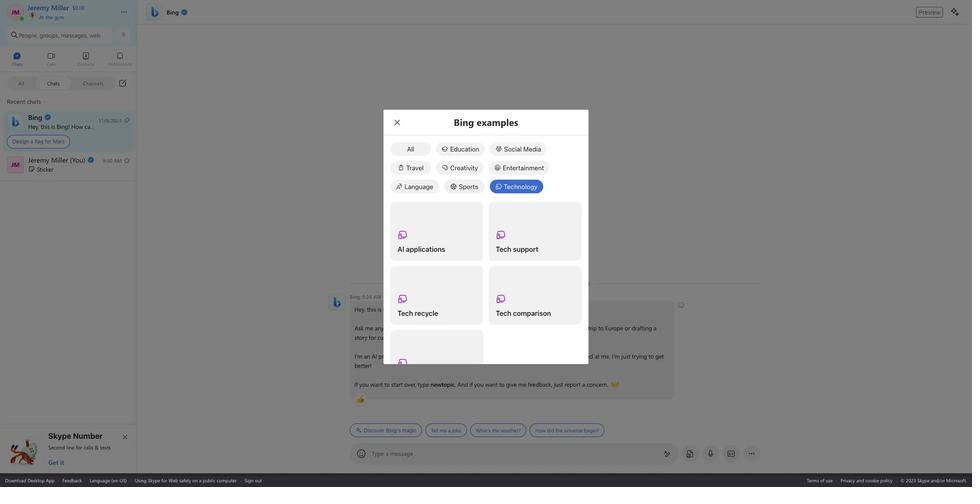 Task type: vqa. For each thing, say whether or not it's contained in the screenshot.
begin? at the bottom
yes



Task type: describe. For each thing, give the bounding box(es) containing it.
2 horizontal spatial the
[[556, 427, 563, 434]]

feedback link
[[62, 477, 82, 484]]

channels
[[83, 80, 104, 87]]

for left web
[[161, 477, 167, 484]]

how for hey, this is bing ! how can i help you today?
[[71, 122, 83, 131]]

feedback
[[62, 477, 82, 484]]

people, groups, messages, web
[[19, 31, 100, 39]]

skype inside "element"
[[48, 432, 71, 441]]

social
[[504, 145, 522, 153]]

tech support
[[496, 245, 539, 253]]

Type a message text field
[[372, 450, 657, 459]]

still
[[418, 352, 426, 361]]

tech for tech recycle
[[398, 310, 413, 317]]

get it
[[48, 458, 64, 467]]

! for hey, this is bing ! how can i help you today?
[[68, 122, 70, 131]]

in
[[506, 324, 511, 332]]

line
[[66, 444, 74, 451]]

1 horizontal spatial type
[[418, 381, 429, 389]]

trip
[[588, 324, 597, 332]]

2 get from the left
[[656, 352, 664, 361]]

3 i'm from the left
[[612, 352, 620, 361]]

to right trip
[[598, 324, 604, 332]]

cambridge,
[[513, 324, 542, 332]]

a right "report"
[[582, 381, 585, 389]]

what's the weather?
[[476, 427, 521, 434]]

question,
[[405, 324, 428, 332]]

at
[[39, 14, 44, 21]]

you inside ask me any type of question, like finding vegan restaurants in cambridge, itinerary for your trip to europe or drafting a story for curious kids. in groups, remember to mention me with @bing. i'm an ai preview, so i'm still learning. sometimes i might say something weird. don't get mad at me, i'm just trying to get better! if you want to start over, type
[[359, 381, 369, 389]]

mars
[[53, 138, 65, 145]]

want inside ask me any type of question, like finding vegan restaurants in cambridge, itinerary for your trip to europe or drafting a story for curious kids. in groups, remember to mention me with @bing. i'm an ai preview, so i'm still learning. sometimes i might say something weird. don't get mad at me, i'm just trying to get better! if you want to start over, type
[[371, 381, 383, 389]]

sticker
[[37, 165, 53, 173]]

discover
[[364, 427, 385, 434]]

&
[[95, 444, 99, 451]]

0 horizontal spatial all
[[18, 80, 24, 87]]

a right on
[[199, 477, 202, 484]]

social media
[[504, 145, 541, 153]]

sports
[[459, 183, 478, 190]]

bing's
[[386, 427, 401, 434]]

gym
[[54, 14, 64, 21]]

skype number element
[[7, 432, 130, 467]]

a right type
[[386, 450, 389, 458]]

us)
[[120, 477, 127, 484]]

on
[[192, 477, 198, 484]]

in
[[411, 334, 416, 342]]

your
[[575, 324, 587, 332]]

design a flag for mars
[[12, 138, 65, 145]]

type
[[372, 450, 384, 458]]

hey, for hey, this is bing ! how can i help you today? (smileeyes)
[[355, 305, 366, 314]]

design
[[12, 138, 29, 145]]

use
[[826, 477, 833, 484]]

curious
[[378, 334, 396, 342]]

joke
[[452, 427, 461, 434]]

trying
[[632, 352, 647, 361]]

today? for hey, this is bing ! how can i help you today? (smileeyes)
[[449, 305, 466, 314]]

people, groups, messages, web button
[[7, 27, 113, 43]]

bing,
[[350, 294, 361, 300]]

the for at
[[45, 14, 53, 21]]

learning.
[[428, 352, 450, 361]]

kids.
[[398, 334, 409, 342]]

using skype for web safely on a public computer link
[[135, 477, 237, 484]]

comparison
[[513, 310, 551, 317]]

a left flag
[[30, 138, 33, 145]]

language for language
[[405, 183, 433, 190]]

web
[[90, 31, 100, 39]]

how inside button
[[536, 427, 546, 434]]

me left any
[[365, 324, 373, 332]]

with
[[505, 334, 516, 342]]

a inside button
[[448, 427, 451, 434]]

support
[[513, 245, 539, 253]]

weather?
[[501, 427, 521, 434]]

might
[[484, 352, 500, 361]]

bing for hey, this is bing ! how can i help you today? (smileeyes)
[[383, 305, 395, 314]]

for left your
[[566, 324, 574, 332]]

1 horizontal spatial all
[[407, 145, 414, 153]]

1 i'm from the left
[[355, 352, 362, 361]]

this for hey, this is bing ! how can i help you today? (smileeyes)
[[367, 305, 376, 314]]

desktop
[[28, 477, 45, 484]]

to left give
[[499, 381, 505, 389]]

itinerary
[[544, 324, 565, 332]]

9:24
[[363, 294, 372, 300]]

1 vertical spatial just
[[554, 381, 563, 389]]

creativity
[[450, 164, 478, 172]]

feedback,
[[528, 381, 553, 389]]

me,
[[601, 352, 611, 361]]

just inside ask me any type of question, like finding vegan restaurants in cambridge, itinerary for your trip to europe or drafting a story for curious kids. in groups, remember to mention me with @bing. i'm an ai preview, so i'm still learning. sometimes i might say something weird. don't get mad at me, i'm just trying to get better! if you want to start over, type
[[622, 352, 631, 361]]

groups, inside button
[[40, 31, 59, 39]]

(openhands)
[[611, 380, 643, 388]]

privacy
[[841, 477, 855, 484]]

sticker button
[[0, 153, 137, 178]]

for right story
[[369, 334, 376, 342]]

you inside the "hey, this is bing ! how can i help you today? (smileeyes)"
[[438, 305, 447, 314]]

1 horizontal spatial ai
[[398, 245, 404, 253]]

tech for tech comparison
[[496, 310, 512, 317]]

universe
[[564, 427, 583, 434]]

at the gym button
[[27, 12, 112, 21]]

something
[[511, 352, 538, 361]]

better!
[[355, 362, 372, 370]]

education
[[450, 145, 479, 153]]

if
[[355, 381, 358, 389]]

media
[[524, 145, 541, 153]]

how did the universe begin? button
[[530, 424, 605, 438]]

hey, for hey, this is bing ! how can i help you today?
[[28, 122, 39, 131]]

using skype for web safely on a public computer
[[135, 477, 237, 484]]

second
[[48, 444, 65, 451]]

to down vegan
[[466, 334, 471, 342]]



Task type: locate. For each thing, give the bounding box(es) containing it.
mention
[[473, 334, 494, 342]]

1 horizontal spatial today?
[[449, 305, 466, 314]]

1 vertical spatial hey,
[[355, 305, 366, 314]]

0 horizontal spatial i'm
[[355, 352, 362, 361]]

tech left the support
[[496, 245, 512, 253]]

0 vertical spatial !
[[68, 122, 70, 131]]

message
[[390, 450, 413, 458]]

groups, down like
[[417, 334, 436, 342]]

messages,
[[61, 31, 88, 39]]

me inside tell me a joke button
[[440, 427, 447, 434]]

0 horizontal spatial just
[[554, 381, 563, 389]]

0 vertical spatial can
[[85, 122, 94, 131]]

1 vertical spatial help
[[425, 305, 436, 314]]

1 horizontal spatial bing
[[383, 305, 395, 314]]

0 vertical spatial bing
[[57, 122, 68, 131]]

download desktop app link
[[5, 477, 54, 484]]

is down the am
[[378, 305, 382, 314]]

sign
[[245, 477, 254, 484]]

download desktop app
[[5, 477, 54, 484]]

1 vertical spatial of
[[821, 477, 825, 484]]

remember
[[438, 334, 464, 342]]

what's
[[476, 427, 491, 434]]

this inside the "hey, this is bing ! how can i help you today? (smileeyes)"
[[367, 305, 376, 314]]

language left (en-
[[90, 477, 110, 484]]

0 vertical spatial i
[[95, 122, 97, 131]]

am
[[373, 294, 381, 300]]

0 horizontal spatial the
[[45, 14, 53, 21]]

can for hey, this is bing ! how can i help you today?
[[85, 122, 94, 131]]

sign out
[[245, 477, 262, 484]]

1 vertical spatial i
[[422, 305, 424, 314]]

is up mars
[[51, 122, 55, 131]]

1 horizontal spatial groups,
[[417, 334, 436, 342]]

0 horizontal spatial want
[[371, 381, 383, 389]]

0 horizontal spatial today?
[[122, 122, 139, 131]]

so
[[401, 352, 407, 361]]

second line for calls & texts
[[48, 444, 111, 451]]

1 vertical spatial how
[[398, 305, 410, 314]]

0 horizontal spatial type
[[386, 324, 397, 332]]

give
[[506, 381, 517, 389]]

help for hey, this is bing ! how can i help you today? (smileeyes)
[[425, 305, 436, 314]]

of left use
[[821, 477, 825, 484]]

to left start in the bottom of the page
[[385, 381, 390, 389]]

hey, this is bing ! how can i help you today?
[[28, 122, 140, 131]]

skype up second
[[48, 432, 71, 441]]

tell
[[431, 427, 438, 434]]

1 horizontal spatial want
[[485, 381, 498, 389]]

1 horizontal spatial skype
[[148, 477, 160, 484]]

can for hey, this is bing ! how can i help you today? (smileeyes)
[[412, 305, 420, 314]]

download
[[5, 477, 26, 484]]

all up travel on the top left of page
[[407, 145, 414, 153]]

any
[[375, 324, 384, 332]]

1 horizontal spatial how
[[398, 305, 410, 314]]

0 horizontal spatial how
[[71, 122, 83, 131]]

all left chats
[[18, 80, 24, 87]]

1 vertical spatial skype
[[148, 477, 160, 484]]

want left start in the bottom of the page
[[371, 381, 383, 389]]

0 vertical spatial hey,
[[28, 122, 39, 131]]

an
[[364, 352, 370, 361]]

0 horizontal spatial language
[[90, 477, 110, 484]]

0 horizontal spatial bing
[[57, 122, 68, 131]]

can inside the "hey, this is bing ! how can i help you today? (smileeyes)"
[[412, 305, 420, 314]]

ai applications
[[398, 245, 445, 253]]

help inside the "hey, this is bing ! how can i help you today? (smileeyes)"
[[425, 305, 436, 314]]

tell me a joke button
[[426, 424, 467, 438]]

story
[[355, 334, 367, 342]]

.
[[455, 381, 456, 389]]

tech up in
[[496, 310, 512, 317]]

2 horizontal spatial i
[[481, 352, 483, 361]]

say
[[501, 352, 509, 361]]

0 horizontal spatial i
[[95, 122, 97, 131]]

0 horizontal spatial help
[[98, 122, 109, 131]]

a left joke
[[448, 427, 451, 434]]

2 i'm from the left
[[408, 352, 416, 361]]

language (en-us) link
[[90, 477, 127, 484]]

concern.
[[587, 381, 608, 389]]

1 vertical spatial language
[[90, 477, 110, 484]]

how did the universe begin?
[[536, 427, 599, 434]]

hey, inside the "hey, this is bing ! how can i help you today? (smileeyes)"
[[355, 305, 366, 314]]

1 horizontal spatial the
[[492, 427, 500, 434]]

me right give
[[518, 381, 527, 389]]

skype right the using
[[148, 477, 160, 484]]

me left with
[[496, 334, 504, 342]]

bing up mars
[[57, 122, 68, 131]]

0 vertical spatial how
[[71, 122, 83, 131]]

i inside ask me any type of question, like finding vegan restaurants in cambridge, itinerary for your trip to europe or drafting a story for curious kids. in groups, remember to mention me with @bing. i'm an ai preview, so i'm still learning. sometimes i might say something weird. don't get mad at me, i'm just trying to get better! if you want to start over, type
[[481, 352, 483, 361]]

0 vertical spatial today?
[[122, 122, 139, 131]]

1 get from the left
[[572, 352, 580, 361]]

2 vertical spatial how
[[536, 427, 546, 434]]

! up sticker button
[[68, 122, 70, 131]]

0 vertical spatial is
[[51, 122, 55, 131]]

type up curious
[[386, 324, 397, 332]]

how left did
[[536, 427, 546, 434]]

i'm right so
[[408, 352, 416, 361]]

me right tell
[[440, 427, 447, 434]]

today? inside the "hey, this is bing ! how can i help you today? (smileeyes)"
[[449, 305, 466, 314]]

at the gym
[[38, 14, 64, 21]]

privacy and cookie policy
[[841, 477, 893, 484]]

flag
[[35, 138, 43, 145]]

0 vertical spatial all
[[18, 80, 24, 87]]

calls
[[84, 444, 93, 451]]

magic
[[402, 427, 417, 434]]

just left "report"
[[554, 381, 563, 389]]

newtopic . and if you want to give me feedback, just report a concern.
[[431, 381, 610, 389]]

skype
[[48, 432, 71, 441], [148, 477, 160, 484]]

i for hey, this is bing ! how can i help you today? (smileeyes)
[[422, 305, 424, 314]]

is for hey, this is bing ! how can i help you today? (smileeyes)
[[378, 305, 382, 314]]

0 horizontal spatial can
[[85, 122, 94, 131]]

bing up any
[[383, 305, 395, 314]]

over,
[[404, 381, 416, 389]]

0 vertical spatial groups,
[[40, 31, 59, 39]]

0 vertical spatial skype
[[48, 432, 71, 441]]

@bing.
[[518, 334, 536, 342]]

how
[[71, 122, 83, 131], [398, 305, 410, 314], [536, 427, 546, 434]]

0 horizontal spatial get
[[572, 352, 580, 361]]

of up kids.
[[398, 324, 403, 332]]

tell me a joke
[[431, 427, 461, 434]]

language for language (en-us)
[[90, 477, 110, 484]]

1 horizontal spatial language
[[405, 183, 433, 190]]

0 vertical spatial of
[[398, 324, 403, 332]]

newtopic
[[431, 381, 455, 389]]

technology
[[504, 183, 538, 190]]

today? for hey, this is bing ! how can i help you today?
[[122, 122, 139, 131]]

how inside the "hey, this is bing ! how can i help you today? (smileeyes)"
[[398, 305, 410, 314]]

report
[[565, 381, 581, 389]]

! for hey, this is bing ! how can i help you today? (smileeyes)
[[395, 305, 397, 314]]

1 vertical spatial type
[[418, 381, 429, 389]]

0 horizontal spatial hey,
[[28, 122, 39, 131]]

help for hey, this is bing ! how can i help you today?
[[98, 122, 109, 131]]

1 horizontal spatial get
[[656, 352, 664, 361]]

privacy and cookie policy link
[[841, 477, 893, 484]]

1 horizontal spatial help
[[425, 305, 436, 314]]

today?
[[122, 122, 139, 131], [449, 305, 466, 314]]

tech for tech support
[[496, 245, 512, 253]]

at
[[595, 352, 600, 361]]

1 horizontal spatial this
[[367, 305, 376, 314]]

and
[[458, 381, 468, 389]]

0 vertical spatial this
[[41, 122, 50, 131]]

just left trying
[[622, 352, 631, 361]]

europe
[[605, 324, 623, 332]]

i'm left the an
[[355, 352, 362, 361]]

1 horizontal spatial of
[[821, 477, 825, 484]]

the right at
[[45, 14, 53, 21]]

start
[[391, 381, 403, 389]]

what's the weather? button
[[470, 424, 527, 438]]

0 vertical spatial just
[[622, 352, 631, 361]]

0 horizontal spatial ai
[[372, 352, 377, 361]]

1 vertical spatial !
[[395, 305, 397, 314]]

ai inside ask me any type of question, like finding vegan restaurants in cambridge, itinerary for your trip to europe or drafting a story for curious kids. in groups, remember to mention me with @bing. i'm an ai preview, so i'm still learning. sometimes i might say something weird. don't get mad at me, i'm just trying to get better! if you want to start over, type
[[372, 352, 377, 361]]

a inside ask me any type of question, like finding vegan restaurants in cambridge, itinerary for your trip to europe or drafting a story for curious kids. in groups, remember to mention me with @bing. i'm an ai preview, so i'm still learning. sometimes i might say something weird. don't get mad at me, i'm just trying to get better! if you want to start over, type
[[654, 324, 657, 332]]

0 horizontal spatial is
[[51, 122, 55, 131]]

terms of use link
[[807, 477, 833, 484]]

bing for hey, this is bing ! how can i help you today?
[[57, 122, 68, 131]]

terms of use
[[807, 477, 833, 484]]

travel
[[406, 164, 424, 172]]

help
[[98, 122, 109, 131], [425, 305, 436, 314]]

1 horizontal spatial is
[[378, 305, 382, 314]]

i inside the "hey, this is bing ! how can i help you today? (smileeyes)"
[[422, 305, 424, 314]]

1 horizontal spatial !
[[395, 305, 397, 314]]

0 horizontal spatial of
[[398, 324, 403, 332]]

0 horizontal spatial groups,
[[40, 31, 59, 39]]

discover bing's magic
[[364, 427, 417, 434]]

! inside the "hey, this is bing ! how can i help you today? (smileeyes)"
[[395, 305, 397, 314]]

1 vertical spatial this
[[367, 305, 376, 314]]

how up sticker button
[[71, 122, 83, 131]]

how for hey, this is bing ! how can i help you today? (smileeyes)
[[398, 305, 410, 314]]

groups,
[[40, 31, 59, 39], [417, 334, 436, 342]]

if
[[470, 381, 473, 389]]

safely
[[179, 477, 191, 484]]

type right over,
[[418, 381, 429, 389]]

tab list
[[0, 48, 137, 72]]

is for hey, this is bing ! how can i help you today?
[[51, 122, 55, 131]]

this for hey, this is bing ! how can i help you today?
[[41, 122, 50, 131]]

tech up question,
[[398, 310, 413, 317]]

i for hey, this is bing ! how can i help you today?
[[95, 122, 97, 131]]

1 vertical spatial ai
[[372, 352, 377, 361]]

1 vertical spatial can
[[412, 305, 420, 314]]

! left tech recycle
[[395, 305, 397, 314]]

2 horizontal spatial i'm
[[612, 352, 620, 361]]

1 horizontal spatial i'm
[[408, 352, 416, 361]]

1 want from the left
[[371, 381, 383, 389]]

groups, down at the gym
[[40, 31, 59, 39]]

the for what's
[[492, 427, 500, 434]]

hey, up the design a flag for mars
[[28, 122, 39, 131]]

ask
[[355, 324, 364, 332]]

ai left the applications
[[398, 245, 404, 253]]

2 vertical spatial i
[[481, 352, 483, 361]]

this down 9:24
[[367, 305, 376, 314]]

or
[[625, 324, 630, 332]]

2 want from the left
[[485, 381, 498, 389]]

1 horizontal spatial can
[[412, 305, 420, 314]]

public
[[203, 477, 215, 484]]

want left give
[[485, 381, 498, 389]]

0 horizontal spatial this
[[41, 122, 50, 131]]

people,
[[19, 31, 38, 39]]

get right trying
[[656, 352, 664, 361]]

to right trying
[[649, 352, 654, 361]]

hey, this is bing ! how can i help you today? (smileeyes)
[[355, 305, 496, 314]]

of inside ask me any type of question, like finding vegan restaurants in cambridge, itinerary for your trip to europe or drafting a story for curious kids. in groups, remember to mention me with @bing. i'm an ai preview, so i'm still learning. sometimes i might say something weird. don't get mad at me, i'm just trying to get better! if you want to start over, type
[[398, 324, 403, 332]]

1 vertical spatial today?
[[449, 305, 466, 314]]

get
[[572, 352, 580, 361], [656, 352, 664, 361]]

tech recycle
[[398, 310, 438, 317]]

this up flag
[[41, 122, 50, 131]]

language down travel on the top left of page
[[405, 183, 433, 190]]

sometimes
[[451, 352, 480, 361]]

1 horizontal spatial just
[[622, 352, 631, 361]]

a right the drafting
[[654, 324, 657, 332]]

hey, down bing,
[[355, 305, 366, 314]]

0 vertical spatial type
[[386, 324, 397, 332]]

weird.
[[540, 352, 555, 361]]

0 horizontal spatial skype
[[48, 432, 71, 441]]

cookie
[[866, 477, 879, 484]]

1 horizontal spatial hey,
[[355, 305, 366, 314]]

texts
[[100, 444, 111, 451]]

all
[[18, 80, 24, 87], [407, 145, 414, 153]]

1 vertical spatial is
[[378, 305, 382, 314]]

language (en-us)
[[90, 477, 127, 484]]

bing inside the "hey, this is bing ! how can i help you today? (smileeyes)"
[[383, 305, 395, 314]]

for right flag
[[45, 138, 52, 145]]

can
[[85, 122, 94, 131], [412, 305, 420, 314]]

0 vertical spatial help
[[98, 122, 109, 131]]

get
[[48, 458, 58, 467]]

the right what's
[[492, 427, 500, 434]]

using
[[135, 477, 147, 484]]

entertainment
[[503, 164, 544, 172]]

groups, inside ask me any type of question, like finding vegan restaurants in cambridge, itinerary for your trip to europe or drafting a story for curious kids. in groups, remember to mention me with @bing. i'm an ai preview, so i'm still learning. sometimes i might say something weird. don't get mad at me, i'm just trying to get better! if you want to start over, type
[[417, 334, 436, 342]]

get left mad
[[572, 352, 580, 361]]

i'm right me,
[[612, 352, 620, 361]]

just
[[622, 352, 631, 361], [554, 381, 563, 389]]

for inside skype number "element"
[[76, 444, 82, 451]]

of
[[398, 324, 403, 332], [821, 477, 825, 484]]

language
[[405, 183, 433, 190], [90, 477, 110, 484]]

1 vertical spatial groups,
[[417, 334, 436, 342]]

the right did
[[556, 427, 563, 434]]

is
[[51, 122, 55, 131], [378, 305, 382, 314]]

0 horizontal spatial !
[[68, 122, 70, 131]]

ai right the an
[[372, 352, 377, 361]]

1 vertical spatial bing
[[383, 305, 395, 314]]

how up question,
[[398, 305, 410, 314]]

1 horizontal spatial i
[[422, 305, 424, 314]]

vegan
[[460, 324, 475, 332]]

1 vertical spatial all
[[407, 145, 414, 153]]

restaurants
[[477, 324, 505, 332]]

2 horizontal spatial how
[[536, 427, 546, 434]]

0 vertical spatial language
[[405, 183, 433, 190]]

0 vertical spatial ai
[[398, 245, 404, 253]]

is inside the "hey, this is bing ! how can i help you today? (smileeyes)"
[[378, 305, 382, 314]]

for right line
[[76, 444, 82, 451]]



